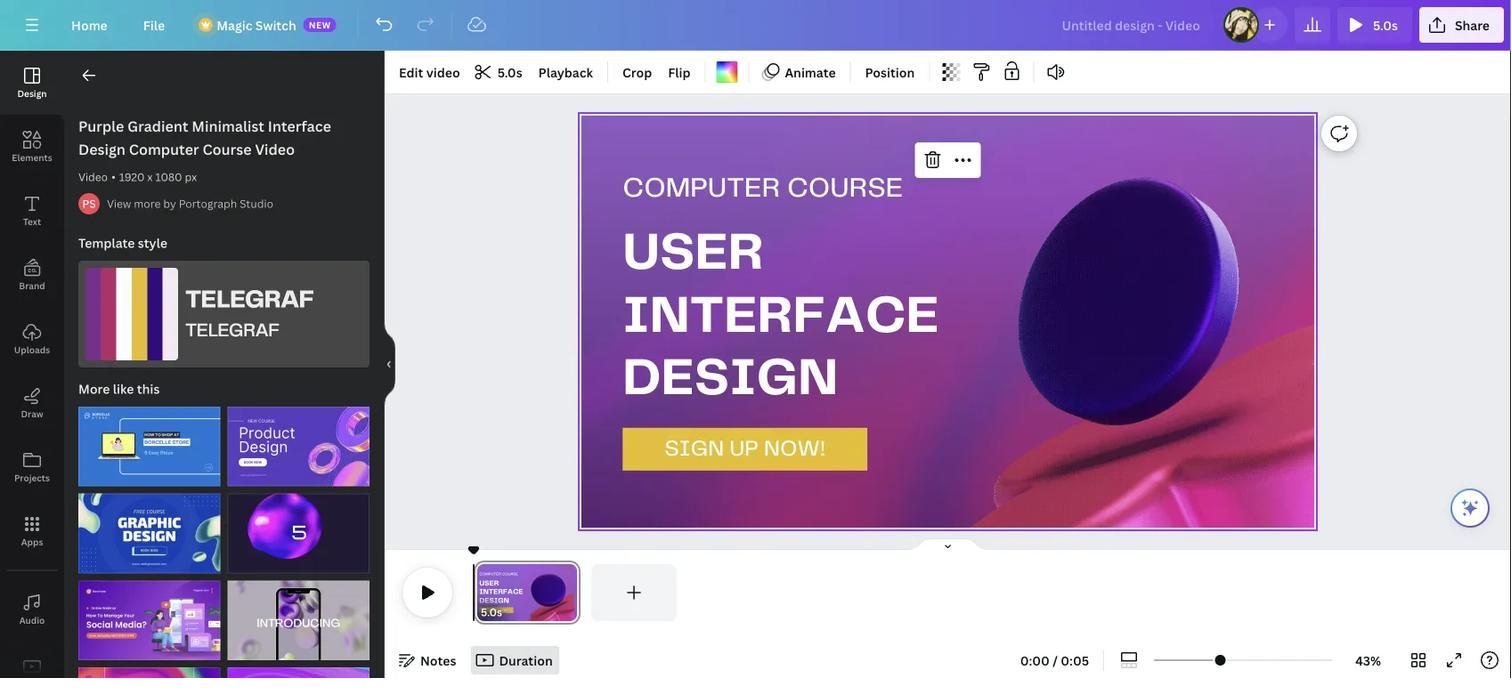 Task type: describe. For each thing, give the bounding box(es) containing it.
elements button
[[0, 115, 64, 179]]

blue modern graphic design course video image
[[78, 494, 220, 574]]

side panel tab list
[[0, 51, 64, 679]]

of for 7
[[95, 470, 108, 482]]

flip
[[668, 64, 691, 81]]

x
[[147, 170, 153, 184]]

design button
[[0, 51, 64, 115]]

2 vertical spatial 5.0s button
[[481, 604, 502, 622]]

audio button
[[0, 578, 64, 642]]

of for 10
[[244, 644, 258, 656]]

gradient
[[128, 117, 188, 136]]

draw button
[[0, 371, 64, 436]]

purple modern illustration webinar manage social media video group
[[78, 570, 220, 661]]

user
[[623, 229, 764, 280]]

template
[[78, 235, 135, 252]]

by
[[163, 196, 176, 211]]

Page title text field
[[510, 604, 517, 622]]

portograph studio element
[[78, 193, 100, 215]]

this
[[137, 381, 160, 398]]

text
[[23, 216, 41, 228]]

design inside purple gradient minimalist interface design computer course video
[[78, 140, 126, 159]]

sign up now!
[[665, 439, 826, 460]]

of for 5
[[244, 557, 258, 569]]

notes button
[[392, 647, 464, 675]]

1 horizontal spatial interface
[[623, 292, 940, 342]]

draw
[[21, 408, 43, 420]]

playback
[[539, 64, 593, 81]]

computer course
[[623, 176, 904, 203]]

modern purple product design course video image
[[228, 407, 370, 487]]

1 vertical spatial video
[[78, 170, 108, 184]]

1 for 1 of 5
[[236, 557, 242, 569]]

of for 2
[[95, 644, 108, 656]]

share
[[1455, 16, 1490, 33]]

notes
[[420, 652, 456, 669]]

view more by portograph studio button
[[107, 195, 274, 213]]

animate
[[785, 64, 836, 81]]

up
[[730, 439, 759, 460]]

purple slate grey yellow product launch video group
[[228, 570, 370, 661]]

countdown intro 3d video in bright purple black and white bold tech style group
[[228, 483, 370, 574]]

0:00 / 0:05
[[1021, 652, 1089, 669]]

1 vertical spatial 5.0s button
[[469, 58, 530, 86]]

user interface design
[[623, 229, 940, 405]]

2
[[111, 644, 116, 656]]

colorful gradient graphic design course video image
[[78, 668, 220, 679]]

modern purple product design course video group
[[228, 396, 370, 487]]

text button
[[0, 179, 64, 243]]

animate button
[[757, 58, 843, 86]]

animated tactile 3d shapes image
[[936, 173, 1430, 528]]

1 for 1 of 2
[[87, 644, 93, 656]]

playback button
[[531, 58, 600, 86]]

trimming, end edge slider
[[565, 565, 581, 622]]

43%
[[1356, 652, 1382, 669]]

0:00
[[1021, 652, 1050, 669]]

home
[[71, 16, 108, 33]]

px
[[185, 170, 197, 184]]

projects
[[14, 472, 50, 484]]

minimalist
[[192, 117, 265, 136]]

purple gradient web design workshop video image
[[228, 668, 370, 679]]

rectangle animated basic shape yellow image
[[623, 428, 868, 471]]

purple gradient minimalist interface design computer course video
[[78, 117, 331, 159]]

2 vertical spatial 5.0s
[[481, 605, 502, 620]]

video
[[426, 64, 460, 81]]

1 for 1 of 7
[[87, 470, 93, 482]]

portograph studio image
[[78, 193, 100, 215]]

5
[[260, 557, 266, 569]]

design inside button
[[17, 87, 47, 99]]

view more by portograph studio
[[107, 196, 274, 211]]

file button
[[129, 7, 179, 43]]

1 of 5
[[236, 557, 266, 569]]

interface inside purple gradient minimalist interface design computer course video
[[268, 117, 331, 136]]



Task type: locate. For each thing, give the bounding box(es) containing it.
apps
[[21, 536, 43, 548]]

magic
[[217, 16, 253, 33]]

5.0s inside main menu bar
[[1374, 16, 1398, 33]]

1 horizontal spatial design
[[78, 140, 126, 159]]

1 horizontal spatial video
[[255, 140, 295, 159]]

purple gradient web design workshop video group
[[228, 658, 370, 679]]

1 inside blue professional how to shop animation video group
[[87, 470, 93, 482]]

1 vertical spatial 5.0s
[[498, 64, 523, 81]]

1 inside the purple modern illustration webinar manage social media video group
[[87, 644, 93, 656]]

switch
[[255, 16, 296, 33]]

of left the 5
[[244, 557, 258, 569]]

course inside purple gradient minimalist interface design computer course video
[[203, 140, 252, 159]]

1 inside the purple slate grey yellow product launch video group
[[236, 644, 242, 656]]

crop button
[[615, 58, 659, 86]]

5.0s button left the page title text box
[[481, 604, 502, 622]]

more
[[78, 381, 110, 398]]

portograph
[[179, 196, 237, 211]]

projects button
[[0, 436, 64, 500]]

2 telegraf from the top
[[185, 322, 280, 340]]

hide image
[[384, 322, 396, 408]]

7
[[111, 470, 116, 482]]

1 inside countdown intro 3d video in bright purple black and white bold tech style group
[[236, 557, 242, 569]]

of left 7
[[95, 470, 108, 482]]

5.0s button right video in the left of the page
[[469, 58, 530, 86]]

duration button
[[471, 647, 560, 675]]

5.0s button left share dropdown button
[[1338, 7, 1413, 43]]

computer inside purple gradient minimalist interface design computer course video
[[129, 140, 199, 159]]

1 left 7
[[87, 470, 93, 482]]

blue professional how to shop animation video group
[[78, 396, 220, 487]]

1080
[[155, 170, 182, 184]]

of
[[95, 470, 108, 482], [244, 557, 258, 569], [95, 644, 108, 656], [244, 644, 258, 656]]

sign
[[665, 439, 724, 460]]

1 of 10
[[236, 644, 272, 656]]

template style
[[78, 235, 167, 252]]

computer down gradient
[[129, 140, 199, 159]]

Design title text field
[[1048, 7, 1217, 43]]

video inside purple gradient minimalist interface design computer course video
[[255, 140, 295, 159]]

1 horizontal spatial computer
[[623, 176, 780, 203]]

design up the up
[[623, 355, 838, 405]]

1 vertical spatial design
[[78, 140, 126, 159]]

of inside the purple modern illustration webinar manage social media video group
[[95, 644, 108, 656]]

style
[[138, 235, 167, 252]]

43% button
[[1340, 647, 1398, 675]]

1 horizontal spatial course
[[787, 176, 904, 203]]

elements
[[12, 151, 52, 163]]

share button
[[1420, 7, 1505, 43]]

1
[[87, 470, 93, 482], [236, 557, 242, 569], [87, 644, 93, 656], [236, 644, 242, 656]]

1920 x 1080 px
[[119, 170, 197, 184]]

1 vertical spatial computer
[[623, 176, 780, 203]]

5.0s button inside main menu bar
[[1338, 7, 1413, 43]]

of inside countdown intro 3d video in bright purple black and white bold tech style group
[[244, 557, 258, 569]]

2 horizontal spatial design
[[623, 355, 838, 405]]

brand button
[[0, 243, 64, 307]]

1 of 7
[[87, 470, 116, 482]]

uploads button
[[0, 307, 64, 371]]

/
[[1053, 652, 1058, 669]]

1 vertical spatial course
[[787, 176, 904, 203]]

1 left 2
[[87, 644, 93, 656]]

trimming, start edge slider
[[474, 565, 490, 622]]

new
[[309, 19, 331, 31]]

of inside group
[[95, 470, 108, 482]]

interface
[[268, 117, 331, 136], [623, 292, 940, 342]]

5.0s left playback dropdown button
[[498, 64, 523, 81]]

hide pages image
[[905, 538, 991, 552]]

1 vertical spatial interface
[[623, 292, 940, 342]]

design down purple
[[78, 140, 126, 159]]

edit
[[399, 64, 423, 81]]

0 vertical spatial computer
[[129, 140, 199, 159]]

2 vertical spatial design
[[623, 355, 838, 405]]

course
[[203, 140, 252, 159], [787, 176, 904, 203]]

flip button
[[661, 58, 698, 86]]

video up portograph studio element at the left of the page
[[78, 170, 108, 184]]

1920
[[119, 170, 145, 184]]

video
[[255, 140, 295, 159], [78, 170, 108, 184]]

design
[[17, 87, 47, 99], [78, 140, 126, 159], [623, 355, 838, 405]]

duration
[[499, 652, 553, 669]]

computer up user
[[623, 176, 780, 203]]

0 vertical spatial interface
[[268, 117, 331, 136]]

canva assistant image
[[1460, 498, 1481, 519]]

now!
[[764, 439, 826, 460]]

0 vertical spatial design
[[17, 87, 47, 99]]

main menu bar
[[0, 0, 1512, 51]]

of inside the purple slate grey yellow product launch video group
[[244, 644, 258, 656]]

of left 10
[[244, 644, 258, 656]]

edit video button
[[392, 58, 467, 86]]

0 vertical spatial course
[[203, 140, 252, 159]]

no color image
[[717, 61, 738, 83]]

like
[[113, 381, 134, 398]]

blue modern graphic design course video group
[[78, 483, 220, 574]]

5.0s
[[1374, 16, 1398, 33], [498, 64, 523, 81], [481, 605, 502, 620]]

0 vertical spatial 5.0s button
[[1338, 7, 1413, 43]]

magic switch
[[217, 16, 296, 33]]

of left 2
[[95, 644, 108, 656]]

0 vertical spatial 5.0s
[[1374, 16, 1398, 33]]

apps button
[[0, 500, 64, 564]]

audio
[[19, 615, 45, 627]]

0 vertical spatial telegraf
[[185, 288, 314, 312]]

computer
[[129, 140, 199, 159], [623, 176, 780, 203]]

home link
[[57, 7, 122, 43]]

0 horizontal spatial course
[[203, 140, 252, 159]]

position
[[865, 64, 915, 81]]

0 horizontal spatial interface
[[268, 117, 331, 136]]

0:05
[[1061, 652, 1089, 669]]

brand
[[19, 280, 45, 292]]

5.0s left the page title text box
[[481, 605, 502, 620]]

1 of 2
[[87, 644, 116, 656]]

telegraf
[[185, 288, 314, 312], [185, 322, 280, 340]]

1 for 1 of 10
[[236, 644, 242, 656]]

1 left 10
[[236, 644, 242, 656]]

more
[[134, 196, 161, 211]]

position button
[[858, 58, 922, 86]]

0 horizontal spatial computer
[[129, 140, 199, 159]]

0 horizontal spatial video
[[78, 170, 108, 184]]

design up the elements button
[[17, 87, 47, 99]]

1 vertical spatial telegraf
[[185, 322, 280, 340]]

5.0s button
[[1338, 7, 1413, 43], [469, 58, 530, 86], [481, 604, 502, 622]]

10
[[260, 644, 272, 656]]

more like this
[[78, 381, 160, 398]]

edit video
[[399, 64, 460, 81]]

purple
[[78, 117, 124, 136]]

1 telegraf from the top
[[185, 288, 314, 312]]

0 vertical spatial video
[[255, 140, 295, 159]]

uploads
[[14, 344, 50, 356]]

video down minimalist
[[255, 140, 295, 159]]

view
[[107, 196, 131, 211]]

0 horizontal spatial design
[[17, 87, 47, 99]]

5.0s left share dropdown button
[[1374, 16, 1398, 33]]

crop
[[623, 64, 652, 81]]

1 left the 5
[[236, 557, 242, 569]]

studio
[[240, 196, 274, 211]]

file
[[143, 16, 165, 33]]

colorful gradient graphic design course video group
[[78, 658, 220, 679]]

design inside user interface design
[[623, 355, 838, 405]]



Task type: vqa. For each thing, say whether or not it's contained in the screenshot.
SHARE
yes



